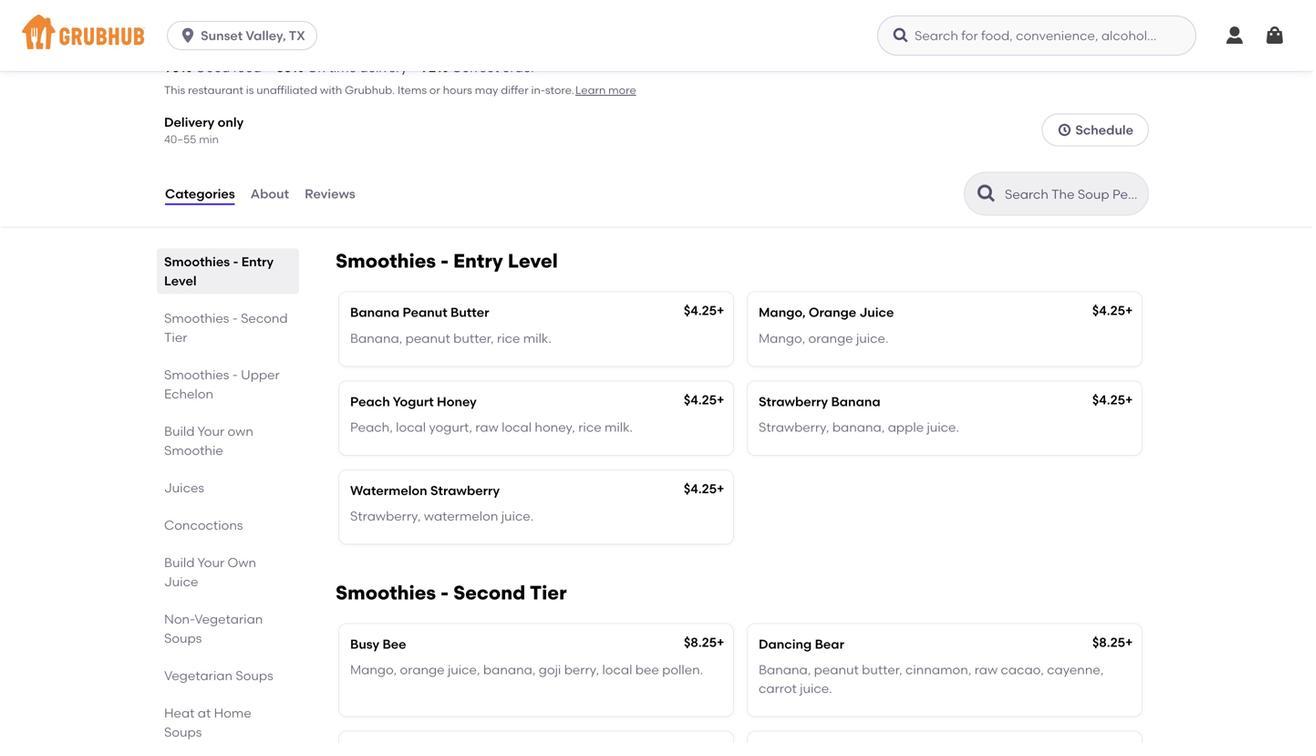 Task type: locate. For each thing, give the bounding box(es) containing it.
second up upper
[[241, 311, 288, 326]]

2 your from the top
[[198, 555, 225, 571]]

$4.25 + for strawberry, banana, apple juice.
[[1093, 392, 1134, 408]]

0 horizontal spatial second
[[241, 311, 288, 326]]

1 horizontal spatial smoothies - second tier
[[336, 582, 567, 605]]

raw
[[476, 420, 499, 435], [975, 663, 998, 678]]

smoothies - entry level
[[336, 250, 558, 273], [164, 254, 274, 289]]

1 horizontal spatial $8.25
[[1093, 635, 1126, 651]]

banana, down strawberry banana
[[833, 420, 885, 435]]

raw right yogurt,
[[476, 420, 499, 435]]

smoothies - second tier up bee
[[336, 582, 567, 605]]

local left the bee
[[603, 663, 633, 678]]

0 horizontal spatial strawberry
[[431, 483, 500, 499]]

tier up goji
[[530, 582, 567, 605]]

0 vertical spatial tier
[[164, 330, 187, 346]]

grubhub.
[[345, 84, 395, 97]]

svg image inside schedule button
[[1058, 123, 1072, 137]]

0 horizontal spatial banana,
[[350, 331, 403, 346]]

peanut down peanut
[[406, 331, 451, 346]]

strawberry down mango, orange juice.
[[759, 394, 829, 409]]

smoothies
[[336, 250, 436, 273], [164, 254, 230, 270], [164, 311, 229, 326], [164, 367, 229, 383], [336, 582, 436, 605]]

your inside build your own smoothie
[[198, 424, 225, 440]]

1 horizontal spatial banana,
[[759, 663, 811, 678]]

- up smoothies - upper echelon
[[232, 311, 238, 326]]

1 vertical spatial vegetarian
[[164, 669, 233, 684]]

3.9
[[187, 34, 204, 50]]

1 horizontal spatial tier
[[530, 582, 567, 605]]

milk. up honey,
[[524, 331, 552, 346]]

0 vertical spatial mango,
[[759, 305, 806, 320]]

tier
[[164, 330, 187, 346], [530, 582, 567, 605]]

cayenne,
[[1048, 663, 1104, 678]]

butter, inside banana, peanut butter, cinnamon, raw cacao, cayenne, carrot juice.
[[862, 663, 903, 678]]

learn
[[576, 84, 606, 97]]

dancing
[[759, 637, 812, 652]]

banana, up carrot
[[759, 663, 811, 678]]

peanut down bear
[[815, 663, 859, 678]]

soups inside heat at home soups
[[164, 725, 202, 741]]

strawberry
[[759, 394, 829, 409], [431, 483, 500, 499]]

1 vertical spatial orange
[[400, 663, 445, 678]]

0 vertical spatial strawberry
[[759, 394, 829, 409]]

$8.25 + for banana, peanut butter, cinnamon, raw cacao, cayenne, carrot juice.
[[1093, 635, 1134, 651]]

2 build from the top
[[164, 555, 195, 571]]

svg image
[[1225, 25, 1246, 47], [892, 26, 911, 45], [1058, 123, 1072, 137]]

mango, orange juice
[[759, 305, 895, 320]]

$4.25 + for strawberry, watermelon juice.
[[684, 481, 725, 497]]

1 horizontal spatial $8.25 +
[[1093, 635, 1134, 651]]

0 horizontal spatial peanut
[[406, 331, 451, 346]]

more
[[609, 84, 637, 97]]

85
[[276, 60, 292, 75]]

1 vertical spatial peanut
[[815, 663, 859, 678]]

0 horizontal spatial strawberry,
[[350, 509, 421, 524]]

raw left cacao,
[[975, 663, 998, 678]]

on
[[307, 60, 326, 75]]

banana up strawberry, banana, apple juice.
[[832, 394, 881, 409]]

valley,
[[246, 28, 286, 43]]

$4.25 + for peach, local yogurt, raw local honey, rice milk.
[[684, 392, 725, 408]]

smoothies - upper echelon
[[164, 367, 280, 402]]

$8.25 up 'pollen.'
[[684, 635, 717, 651]]

0 vertical spatial juice
[[860, 305, 895, 320]]

butter, left cinnamon,
[[862, 663, 903, 678]]

entry down about button
[[242, 254, 274, 270]]

non-
[[164, 612, 195, 627]]

bear
[[815, 637, 845, 652]]

0 horizontal spatial juice
[[164, 575, 198, 590]]

rice right honey,
[[579, 420, 602, 435]]

concoctions
[[164, 518, 243, 534]]

smoothies - entry level up peanut
[[336, 250, 558, 273]]

1 horizontal spatial raw
[[975, 663, 998, 678]]

second up juice,
[[454, 582, 526, 605]]

+ for banana, peanut butter, rice milk.
[[717, 303, 725, 319]]

in-
[[532, 84, 546, 97]]

$4.25 for strawberry, watermelon juice.
[[684, 481, 717, 497]]

1 vertical spatial banana,
[[484, 663, 536, 678]]

soups down non-
[[164, 631, 202, 647]]

2 vertical spatial soups
[[164, 725, 202, 741]]

1 vertical spatial build
[[164, 555, 195, 571]]

0 horizontal spatial banana,
[[484, 663, 536, 678]]

soups up the home at the left bottom of the page
[[236, 669, 273, 684]]

banana, inside banana, peanut butter, cinnamon, raw cacao, cayenne, carrot juice.
[[759, 663, 811, 678]]

strawberry up watermelon
[[431, 483, 500, 499]]

juice. right apple
[[927, 420, 960, 435]]

soups down heat
[[164, 725, 202, 741]]

1 vertical spatial tier
[[530, 582, 567, 605]]

restaurant
[[188, 84, 244, 97]]

banana left peanut
[[350, 305, 400, 320]]

$8.25 up cayenne,
[[1093, 635, 1126, 651]]

local
[[396, 420, 426, 435], [502, 420, 532, 435], [603, 663, 633, 678]]

0 vertical spatial banana,
[[350, 331, 403, 346]]

2 $8.25 from the left
[[1093, 635, 1126, 651]]

$8.25 + up 'pollen.'
[[684, 635, 725, 651]]

1 vertical spatial mango,
[[759, 331, 806, 346]]

1 horizontal spatial •
[[282, 34, 287, 50]]

$8.25 +
[[684, 635, 725, 651], [1093, 635, 1134, 651]]

2 vertical spatial mango,
[[350, 663, 397, 678]]

strawberry banana
[[759, 394, 881, 409]]

butter, down butter
[[454, 331, 494, 346]]

0 vertical spatial vegetarian
[[195, 612, 263, 627]]

0 horizontal spatial orange
[[400, 663, 445, 678]]

your
[[198, 424, 225, 440], [198, 555, 225, 571]]

honey,
[[535, 420, 576, 435]]

strawberry, down watermelon
[[350, 509, 421, 524]]

$8.25 + up cayenne,
[[1093, 635, 1134, 651]]

1 vertical spatial juice
[[164, 575, 198, 590]]

0 horizontal spatial $8.25 +
[[684, 635, 725, 651]]

juice
[[860, 305, 895, 320], [164, 575, 198, 590]]

mango,
[[759, 305, 806, 320], [759, 331, 806, 346], [350, 663, 397, 678]]

0 vertical spatial rice
[[497, 331, 520, 346]]

1 vertical spatial rice
[[579, 420, 602, 435]]

milk. right honey,
[[605, 420, 633, 435]]

pollen.
[[663, 663, 704, 678]]

soups
[[164, 631, 202, 647], [236, 669, 273, 684], [164, 725, 202, 741]]

1 horizontal spatial rice
[[579, 420, 602, 435]]

on time delivery
[[307, 60, 408, 75]]

0 horizontal spatial •
[[208, 34, 213, 50]]

build inside build your own smoothie
[[164, 424, 195, 440]]

36
[[217, 34, 232, 50]]

reviews
[[305, 186, 356, 202]]

0 vertical spatial strawberry,
[[759, 420, 830, 435]]

mary
[[347, 34, 378, 50]]

level
[[508, 250, 558, 273], [164, 273, 197, 289]]

- left upper
[[232, 367, 238, 383]]

1 horizontal spatial smoothies - entry level
[[336, 250, 558, 273]]

non-vegetarian soups
[[164, 612, 263, 647]]

mango, down busy bee
[[350, 663, 397, 678]]

1 horizontal spatial orange
[[809, 331, 854, 346]]

1 vertical spatial your
[[198, 555, 225, 571]]

banana, down banana peanut butter
[[350, 331, 403, 346]]

0 horizontal spatial butter,
[[454, 331, 494, 346]]

+ for strawberry, banana, apple juice.
[[1126, 392, 1134, 408]]

juice. right watermelon
[[502, 509, 534, 524]]

• left 36
[[208, 34, 213, 50]]

1 vertical spatial raw
[[975, 663, 998, 678]]

1 $8.25 from the left
[[684, 635, 717, 651]]

west
[[313, 34, 344, 50]]

juice right orange
[[860, 305, 895, 320]]

orange down orange
[[809, 331, 854, 346]]

- down categories button
[[233, 254, 239, 270]]

1 vertical spatial banana,
[[759, 663, 811, 678]]

0 vertical spatial butter,
[[454, 331, 494, 346]]

- up peanut
[[441, 250, 449, 273]]

+
[[717, 303, 725, 319], [1126, 303, 1134, 319], [717, 392, 725, 408], [1126, 392, 1134, 408], [717, 481, 725, 497], [717, 635, 725, 651], [1126, 635, 1134, 651]]

0 vertical spatial build
[[164, 424, 195, 440]]

rice
[[497, 331, 520, 346], [579, 420, 602, 435]]

vegetarian up "at"
[[164, 669, 233, 684]]

0 vertical spatial your
[[198, 424, 225, 440]]

peanut
[[406, 331, 451, 346], [815, 663, 859, 678]]

1 vertical spatial soups
[[236, 669, 273, 684]]

1 vertical spatial butter,
[[862, 663, 903, 678]]

local left honey,
[[502, 420, 532, 435]]

orange for orange
[[809, 331, 854, 346]]

0 vertical spatial orange
[[809, 331, 854, 346]]

1 horizontal spatial svg image
[[1058, 123, 1072, 137]]

delivery only 40–55 min
[[164, 115, 244, 146]]

2 $8.25 + from the left
[[1093, 635, 1134, 651]]

1 horizontal spatial milk.
[[605, 420, 633, 435]]

your inside "build your own juice"
[[198, 555, 225, 571]]

1 your from the top
[[198, 424, 225, 440]]

main navigation navigation
[[0, 0, 1314, 71]]

vegetarian down "build your own juice"
[[195, 612, 263, 627]]

with
[[320, 84, 342, 97]]

1 horizontal spatial butter,
[[862, 663, 903, 678]]

1 horizontal spatial juice
[[860, 305, 895, 320]]

svg image
[[1265, 25, 1287, 47], [179, 26, 197, 45], [164, 33, 182, 51]]

0 horizontal spatial local
[[396, 420, 426, 435]]

$4.25
[[684, 303, 717, 319], [1093, 303, 1126, 319], [684, 392, 717, 408], [1093, 392, 1126, 408], [684, 481, 717, 497]]

second
[[241, 311, 288, 326], [454, 582, 526, 605]]

about
[[251, 186, 289, 202]]

smoothies - entry level down categories button
[[164, 254, 274, 289]]

$4.25 for banana, peanut butter, rice milk.
[[684, 303, 717, 319]]

0 vertical spatial soups
[[164, 631, 202, 647]]

$4.25 for mango, orange juice.
[[1093, 303, 1126, 319]]

• left tx
[[282, 34, 287, 50]]

1 horizontal spatial strawberry,
[[759, 420, 830, 435]]

schedule
[[1076, 122, 1134, 138]]

1 build from the top
[[164, 424, 195, 440]]

1 vertical spatial smoothies - second tier
[[336, 582, 567, 605]]

0 vertical spatial banana,
[[833, 420, 885, 435]]

rice up peach, local yogurt, raw local honey, rice milk.
[[497, 331, 520, 346]]

bee
[[636, 663, 660, 678]]

strawberry, for strawberry, banana, apple juice.
[[759, 420, 830, 435]]

local down yogurt
[[396, 420, 426, 435]]

1 $8.25 + from the left
[[684, 635, 725, 651]]

banana, left goji
[[484, 663, 536, 678]]

banana
[[350, 305, 400, 320], [832, 394, 881, 409]]

your for juice
[[198, 555, 225, 571]]

this restaurant is unaffiliated with grubhub. items or hours may differ in-store. learn more
[[164, 84, 637, 97]]

$8.25 + for mango, orange juice, banana, goji berry, local bee pollen.
[[684, 635, 725, 651]]

smoothies up echelon
[[164, 367, 229, 383]]

build inside "build your own juice"
[[164, 555, 195, 571]]

1 horizontal spatial second
[[454, 582, 526, 605]]

1 vertical spatial second
[[454, 582, 526, 605]]

•
[[208, 34, 213, 50], [282, 34, 287, 50]]

butter, for rice
[[454, 331, 494, 346]]

smoothies inside smoothies - upper echelon
[[164, 367, 229, 383]]

0 vertical spatial milk.
[[524, 331, 552, 346]]

+ for banana, peanut butter, cinnamon, raw cacao, cayenne, carrot juice.
[[1126, 635, 1134, 651]]

butter, for cinnamon,
[[862, 663, 903, 678]]

2 • from the left
[[282, 34, 287, 50]]

goji
[[539, 663, 561, 678]]

orange down bee
[[400, 663, 445, 678]]

entry up butter
[[454, 250, 503, 273]]

0 vertical spatial peanut
[[406, 331, 451, 346]]

0 vertical spatial raw
[[476, 420, 499, 435]]

-
[[441, 250, 449, 273], [233, 254, 239, 270], [232, 311, 238, 326], [232, 367, 238, 383], [441, 582, 449, 605]]

build up smoothie
[[164, 424, 195, 440]]

mango, for mango, orange juice, banana, goji berry, local bee pollen.
[[350, 663, 397, 678]]

0 vertical spatial smoothies - second tier
[[164, 311, 288, 346]]

juice. right carrot
[[800, 681, 833, 697]]

juice. inside banana, peanut butter, cinnamon, raw cacao, cayenne, carrot juice.
[[800, 681, 833, 697]]

orange for bee
[[400, 663, 445, 678]]

juice up non-
[[164, 575, 198, 590]]

strawberry,
[[759, 420, 830, 435], [350, 509, 421, 524]]

peach yogurt honey
[[350, 394, 477, 409]]

carrot
[[759, 681, 797, 697]]

mango, orange juice.
[[759, 331, 889, 346]]

40–55
[[164, 133, 196, 146]]

your up smoothie
[[198, 424, 225, 440]]

juice.
[[857, 331, 889, 346], [927, 420, 960, 435], [502, 509, 534, 524], [800, 681, 833, 697]]

echelon
[[164, 387, 214, 402]]

juice inside "build your own juice"
[[164, 575, 198, 590]]

smoothies - second tier up smoothies - upper echelon
[[164, 311, 288, 346]]

banana, peanut butter, rice milk.
[[350, 331, 552, 346]]

peanut inside banana, peanut butter, cinnamon, raw cacao, cayenne, carrot juice.
[[815, 663, 859, 678]]

1 vertical spatial strawberry,
[[350, 509, 421, 524]]

banana,
[[350, 331, 403, 346], [759, 663, 811, 678]]

72
[[422, 60, 436, 75]]

1 horizontal spatial strawberry
[[759, 394, 829, 409]]

own
[[228, 424, 254, 440]]

your left the own
[[198, 555, 225, 571]]

strawberry, down strawberry banana
[[759, 420, 830, 435]]

orange
[[809, 305, 857, 320]]

0 horizontal spatial raw
[[476, 420, 499, 435]]

mango, orange juice, banana, goji berry, local bee pollen.
[[350, 663, 704, 678]]

tier up echelon
[[164, 330, 187, 346]]

build down "concoctions"
[[164, 555, 195, 571]]

peanut
[[403, 305, 448, 320]]

1 vertical spatial banana
[[832, 394, 881, 409]]

1 horizontal spatial peanut
[[815, 663, 859, 678]]

0 horizontal spatial banana
[[350, 305, 400, 320]]

0 horizontal spatial $8.25
[[684, 635, 717, 651]]

mango, up mango, orange juice.
[[759, 305, 806, 320]]

mango, down the mango, orange juice
[[759, 331, 806, 346]]

milk.
[[524, 331, 552, 346], [605, 420, 633, 435]]

apple
[[888, 420, 924, 435]]



Task type: vqa. For each thing, say whether or not it's contained in the screenshot.
NW,
no



Task type: describe. For each thing, give the bounding box(es) containing it.
bee
[[383, 637, 407, 652]]

2 horizontal spatial svg image
[[1225, 25, 1246, 47]]

$4.25 + for banana, peanut butter, rice milk.
[[684, 303, 725, 319]]

3.9 • 36 ratings
[[187, 34, 278, 50]]

your for smoothie
[[198, 424, 225, 440]]

90
[[164, 60, 180, 75]]

learn more button
[[575, 82, 638, 99]]

delivery
[[164, 115, 215, 130]]

heat at home soups
[[164, 706, 252, 741]]

1 • from the left
[[208, 34, 213, 50]]

smoothies up banana peanut butter
[[336, 250, 436, 273]]

delivery
[[360, 60, 408, 75]]

0 horizontal spatial smoothies - entry level
[[164, 254, 274, 289]]

mango, for mango, orange juice.
[[759, 331, 806, 346]]

categories button
[[164, 161, 236, 227]]

svg image inside the sunset valley, tx button
[[179, 26, 197, 45]]

vegetarian inside the non-vegetarian soups
[[195, 612, 263, 627]]

good food
[[195, 60, 262, 75]]

store.
[[546, 84, 575, 97]]

ratings
[[235, 34, 278, 50]]

peanut for bear
[[815, 663, 859, 678]]

time
[[329, 60, 357, 75]]

cacao,
[[1001, 663, 1045, 678]]

strawberry, banana, apple juice.
[[759, 420, 960, 435]]

1 horizontal spatial entry
[[454, 250, 503, 273]]

home
[[214, 706, 252, 721]]

1 vertical spatial milk.
[[605, 420, 633, 435]]

+ for peach, local yogurt, raw local honey, rice milk.
[[717, 392, 725, 408]]

peach
[[350, 394, 390, 409]]

busy
[[350, 637, 380, 652]]

only
[[218, 115, 244, 130]]

watermelon
[[424, 509, 499, 524]]

food
[[233, 60, 262, 75]]

+ for mango, orange juice.
[[1126, 303, 1134, 319]]

build for build your own smoothie
[[164, 424, 195, 440]]

0 horizontal spatial entry
[[242, 254, 274, 270]]

vegetarian soups
[[164, 669, 273, 684]]

watermelon
[[350, 483, 428, 499]]

mango, for mango, orange juice
[[759, 305, 806, 320]]

good
[[195, 60, 230, 75]]

correct
[[452, 60, 500, 75]]

+ for strawberry, watermelon juice.
[[717, 481, 725, 497]]

yogurt
[[393, 394, 434, 409]]

$4.25 for strawberry, banana, apple juice.
[[1093, 392, 1126, 408]]

build for build your own juice
[[164, 555, 195, 571]]

search icon image
[[976, 183, 998, 205]]

1 horizontal spatial local
[[502, 420, 532, 435]]

items
[[398, 84, 427, 97]]

Search The Soup Peddler search field
[[1004, 186, 1143, 203]]

this
[[164, 84, 185, 97]]

street
[[381, 34, 419, 50]]

soups inside the non-vegetarian soups
[[164, 631, 202, 647]]

sunset
[[201, 28, 243, 43]]

banana, peanut butter, cinnamon, raw cacao, cayenne, carrot juice.
[[759, 663, 1104, 697]]

about button
[[250, 161, 290, 227]]

heat
[[164, 706, 195, 721]]

upper
[[241, 367, 280, 383]]

min
[[199, 133, 219, 146]]

dancing bear
[[759, 637, 845, 652]]

sunset valley, tx
[[201, 28, 305, 43]]

at
[[198, 706, 211, 721]]

own
[[228, 555, 256, 571]]

schedule button
[[1042, 114, 1150, 147]]

$8.25 for banana, peanut butter, cinnamon, raw cacao, cayenne, carrot juice.
[[1093, 635, 1126, 651]]

1 vertical spatial strawberry
[[431, 483, 500, 499]]

0 horizontal spatial milk.
[[524, 331, 552, 346]]

build your own juice
[[164, 555, 256, 590]]

strawberry, watermelon juice.
[[350, 509, 534, 524]]

- inside smoothies - upper echelon
[[232, 367, 238, 383]]

$8.25 for mango, orange juice, banana, goji berry, local bee pollen.
[[684, 635, 717, 651]]

correct order
[[452, 60, 536, 75]]

1 horizontal spatial banana,
[[833, 420, 885, 435]]

+ for mango, orange juice, banana, goji berry, local bee pollen.
[[717, 635, 725, 651]]

smoothies up smoothies - upper echelon
[[164, 311, 229, 326]]

honey
[[437, 394, 477, 409]]

1 horizontal spatial banana
[[832, 394, 881, 409]]

unaffiliated
[[257, 84, 318, 97]]

0 vertical spatial banana
[[350, 305, 400, 320]]

• 501 west mary street
[[282, 34, 419, 50]]

smoothie
[[164, 443, 223, 459]]

strawberry, for strawberry, watermelon juice.
[[350, 509, 421, 524]]

differ
[[501, 84, 529, 97]]

sunset valley, tx button
[[167, 21, 325, 50]]

categories
[[165, 186, 235, 202]]

juice,
[[448, 663, 480, 678]]

watermelon strawberry
[[350, 483, 500, 499]]

smoothies down categories button
[[164, 254, 230, 270]]

juice. down orange
[[857, 331, 889, 346]]

busy bee
[[350, 637, 407, 652]]

0 horizontal spatial svg image
[[892, 26, 911, 45]]

cinnamon,
[[906, 663, 972, 678]]

$4.25 + for mango, orange juice.
[[1093, 303, 1134, 319]]

berry,
[[565, 663, 600, 678]]

peanut for peanut
[[406, 331, 451, 346]]

yogurt,
[[429, 420, 473, 435]]

peach, local yogurt, raw local honey, rice milk.
[[350, 420, 633, 435]]

smoothies up busy bee
[[336, 582, 436, 605]]

butter
[[451, 305, 490, 320]]

$4.25 for peach, local yogurt, raw local honey, rice milk.
[[684, 392, 717, 408]]

0 horizontal spatial smoothies - second tier
[[164, 311, 288, 346]]

banana peanut butter
[[350, 305, 490, 320]]

tx
[[289, 28, 305, 43]]

- down strawberry, watermelon juice.
[[441, 582, 449, 605]]

may
[[475, 84, 499, 97]]

0 horizontal spatial level
[[164, 273, 197, 289]]

2 horizontal spatial local
[[603, 663, 633, 678]]

banana, for banana, peanut butter, cinnamon, raw cacao, cayenne, carrot juice.
[[759, 663, 811, 678]]

0 horizontal spatial rice
[[497, 331, 520, 346]]

raw inside banana, peanut butter, cinnamon, raw cacao, cayenne, carrot juice.
[[975, 663, 998, 678]]

banana, for banana, peanut butter, rice milk.
[[350, 331, 403, 346]]

is
[[246, 84, 254, 97]]

501
[[290, 34, 310, 50]]

or
[[430, 84, 441, 97]]

reviews button
[[304, 161, 357, 227]]

Search for food, convenience, alcohol... search field
[[878, 16, 1197, 56]]

0 horizontal spatial tier
[[164, 330, 187, 346]]

1 horizontal spatial level
[[508, 250, 558, 273]]

0 vertical spatial second
[[241, 311, 288, 326]]

build your own smoothie
[[164, 424, 254, 459]]

order
[[503, 60, 536, 75]]



